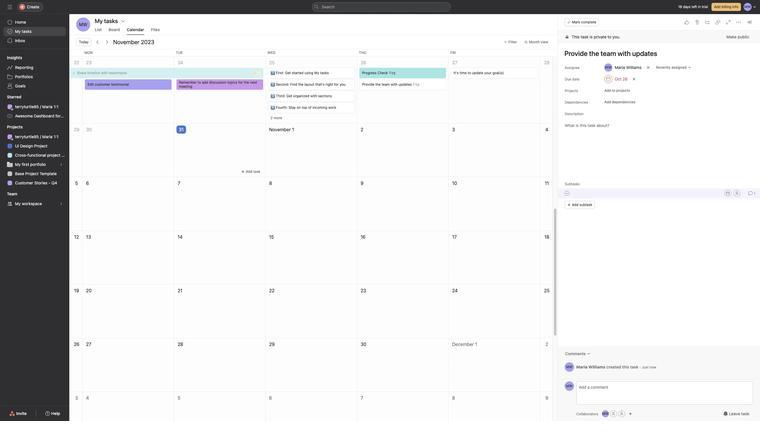 Task type: locate. For each thing, give the bounding box(es) containing it.
terryturtle85 inside the projects element
[[15, 134, 39, 139]]

my up inbox
[[15, 29, 21, 34]]

0 horizontal spatial 6
[[86, 181, 89, 186]]

1️⃣
[[271, 71, 275, 75]]

15
[[269, 235, 274, 240]]

team
[[382, 82, 390, 87]]

/ inside starred element
[[40, 104, 41, 109]]

plan
[[61, 153, 69, 158]]

0 vertical spatial terryturtle85 / maria 1:1
[[15, 104, 58, 109]]

0 vertical spatial terryturtle85
[[15, 104, 39, 109]]

projects down awesome
[[7, 125, 23, 129]]

work
[[328, 106, 336, 110]]

terryturtle85 / maria 1:1 link up ui design project
[[3, 132, 66, 142]]

for right topics
[[238, 80, 243, 85]]

1:1 up awesome dashboard for new project
[[54, 104, 58, 109]]

1 horizontal spatial 2
[[361, 127, 364, 132]]

with right team
[[391, 82, 398, 87]]

get right first:
[[285, 71, 291, 75]]

2 terryturtle85 / maria 1:1 from the top
[[15, 134, 58, 139]]

2 terryturtle85 from the top
[[15, 134, 39, 139]]

mw button
[[76, 18, 90, 32], [565, 363, 574, 372], [565, 382, 574, 391], [602, 411, 609, 418]]

0 vertical spatial 30
[[86, 127, 92, 132]]

1 vertical spatial 26
[[623, 77, 628, 82]]

comments button
[[562, 349, 594, 360]]

task for leave
[[742, 412, 750, 417]]

terryturtle85 / maria 1:1 link up the dashboard
[[3, 102, 66, 112]]

hide sidebar image
[[8, 5, 12, 9]]

starred element
[[0, 92, 84, 122]]

functional
[[28, 153, 46, 158]]

terryturtle85 inside starred element
[[15, 104, 39, 109]]

0 horizontal spatial 29
[[74, 127, 79, 132]]

1 vertical spatial 23
[[361, 288, 366, 294]]

0 vertical spatial 18
[[679, 5, 682, 9]]

for left 'you' at the left of the page
[[334, 82, 339, 87]]

0 horizontal spatial 5
[[75, 181, 78, 186]]

to inside button
[[612, 88, 616, 93]]

2 vertical spatial project
[[25, 171, 38, 176]]

see details, my first portfolio image
[[60, 163, 63, 166]]

my inside my tasks 'link'
[[15, 29, 21, 34]]

the right find
[[298, 82, 304, 87]]

2 horizontal spatial 2
[[546, 342, 549, 347]]

you.
[[613, 34, 621, 39]]

see details, my workspace image
[[60, 202, 63, 206]]

you
[[340, 82, 346, 87]]

main content
[[558, 31, 760, 380]]

just
[[642, 366, 649, 370]]

2️⃣
[[271, 82, 275, 87]]

0 vertical spatial 4
[[546, 127, 549, 132]]

my inside my workspace 'link'
[[15, 201, 21, 206]]

add for add subtask
[[572, 203, 579, 207]]

my for my first portfolio
[[15, 162, 21, 167]]

get for started
[[285, 71, 291, 75]]

add task
[[246, 170, 261, 174]]

1 terryturtle85 from the top
[[15, 104, 39, 109]]

insights element
[[0, 53, 69, 92]]

my down team
[[15, 201, 21, 206]]

mw
[[79, 22, 87, 27], [567, 365, 573, 370], [567, 384, 573, 389], [603, 412, 609, 417]]

to right time
[[468, 71, 471, 75]]

0 vertical spatial 23
[[86, 60, 92, 65]]

1 horizontal spatial 8
[[452, 396, 455, 401]]

2 terryturtle85 / maria 1:1 link from the top
[[3, 132, 66, 142]]

maria up ui design project link
[[42, 134, 53, 139]]

november for november 1
[[269, 127, 291, 132]]

0 vertical spatial get
[[285, 71, 291, 75]]

maria up oct 26
[[615, 65, 625, 70]]

due date
[[565, 77, 580, 82]]

2 / from the top
[[40, 134, 41, 139]]

1 left leftcount icon
[[413, 82, 415, 87]]

next month image
[[105, 40, 109, 45]]

goals
[[15, 84, 26, 88]]

1 horizontal spatial 5
[[178, 396, 180, 401]]

subtask
[[580, 203, 593, 207]]

customer
[[95, 82, 110, 87]]

november for november 2023
[[113, 39, 140, 45]]

0 vertical spatial 28
[[544, 60, 550, 65]]

maria inside starred element
[[42, 104, 53, 109]]

assigned
[[672, 65, 687, 70]]

1 vertical spatial 4
[[86, 396, 89, 401]]

1 / from the top
[[40, 104, 41, 109]]

0 vertical spatial 9
[[361, 181, 364, 186]]

1 vertical spatial 28
[[178, 342, 183, 347]]

1 terryturtle85 / maria 1:1 link from the top
[[3, 102, 66, 112]]

terryturtle85 / maria 1:1 up ui design project link
[[15, 134, 58, 139]]

0 vertical spatial williams
[[627, 65, 642, 70]]

december
[[452, 342, 474, 347]]

share
[[77, 71, 86, 75]]

0 horizontal spatial 28
[[178, 342, 183, 347]]

leftcount image
[[416, 83, 419, 86]]

1 horizontal spatial 27
[[452, 60, 458, 65]]

project inside starred element
[[71, 114, 84, 119]]

/
[[40, 104, 41, 109], [40, 134, 41, 139]]

project down my first portfolio
[[25, 171, 38, 176]]

project
[[47, 153, 60, 158]]

1 vertical spatial 18
[[545, 235, 550, 240]]

leave
[[729, 412, 741, 417]]

my inside my first portfolio link
[[15, 162, 21, 167]]

files link
[[151, 27, 160, 35]]

november down 'more'
[[269, 127, 291, 132]]

0 vertical spatial 3
[[452, 127, 455, 132]]

0 horizontal spatial 26
[[74, 342, 79, 347]]

on
[[297, 106, 301, 110]]

1 horizontal spatial 18
[[679, 5, 682, 9]]

0 horizontal spatial 7
[[178, 181, 180, 186]]

1 horizontal spatial november
[[269, 127, 291, 132]]

1 horizontal spatial 6
[[269, 396, 272, 401]]

1:1 inside starred element
[[54, 104, 58, 109]]

tasks down home
[[22, 29, 32, 34]]

maria williams
[[615, 65, 642, 70]]

cross-functional project plan
[[15, 153, 69, 158]]

show options image
[[121, 19, 125, 23]]

task inside add task button
[[253, 170, 261, 174]]

maria inside dropdown button
[[615, 65, 625, 70]]

reporting
[[15, 65, 33, 70]]

1 horizontal spatial 24
[[452, 288, 458, 294]]

this
[[572, 34, 580, 39]]

2 1:1 from the top
[[54, 134, 58, 139]]

1 vertical spatial november
[[269, 127, 291, 132]]

remove assignee image
[[647, 66, 650, 69]]

get right third: at left
[[287, 94, 292, 98]]

terryturtle85 / maria 1:1 up awesome dashboard for new project link
[[15, 104, 58, 109]]

project up cross-functional project plan
[[34, 144, 47, 149]]

1 vertical spatial 3
[[75, 396, 78, 401]]

add for add task
[[246, 170, 253, 174]]

0 vertical spatial november
[[113, 39, 140, 45]]

terryturtle85 for design
[[15, 134, 39, 139]]

second:
[[276, 82, 289, 87]]

collaborators
[[577, 412, 599, 417]]

that's
[[315, 82, 325, 87]]

1 vertical spatial get
[[287, 94, 292, 98]]

1 horizontal spatial projects
[[565, 89, 578, 93]]

task
[[581, 34, 589, 39], [253, 170, 261, 174], [631, 365, 639, 370], [742, 412, 750, 417]]

list
[[95, 27, 102, 32]]

2 horizontal spatial 26
[[623, 77, 628, 82]]

my
[[15, 29, 21, 34], [314, 71, 319, 75], [15, 162, 21, 167], [15, 201, 21, 206]]

add subtask
[[572, 203, 593, 207]]

1 vertical spatial 22
[[269, 288, 275, 294]]

0 vertical spatial project
[[71, 114, 84, 119]]

oct
[[615, 77, 622, 82]]

calendar link
[[127, 27, 144, 35]]

started
[[292, 71, 304, 75]]

progress
[[362, 71, 377, 75]]

next
[[250, 80, 257, 85]]

0 vertical spatial 5
[[75, 181, 78, 186]]

task inside leave task button
[[742, 412, 750, 417]]

project right new
[[71, 114, 84, 119]]

in
[[698, 5, 701, 9]]

terryturtle85 / maria 1:1 inside the projects element
[[15, 134, 58, 139]]

2 inside 'button'
[[271, 116, 273, 120]]

close details image
[[747, 20, 752, 25]]

18 for 18 days left in trial
[[679, 5, 682, 9]]

maria williams button
[[602, 62, 645, 73]]

for
[[238, 80, 243, 85], [334, 82, 339, 87], [55, 114, 61, 119]]

/ inside the projects element
[[40, 134, 41, 139]]

the left team
[[376, 82, 381, 87]]

28
[[544, 60, 550, 65], [178, 342, 183, 347]]

/ for design
[[40, 134, 41, 139]]

for left new
[[55, 114, 61, 119]]

1:1 for project
[[54, 134, 58, 139]]

the left next
[[244, 80, 249, 85]]

2 vertical spatial 2
[[546, 342, 549, 347]]

now
[[650, 366, 657, 370]]

williams left created at the right of page
[[589, 365, 606, 370]]

help button
[[42, 409, 64, 419]]

maria inside the projects element
[[42, 134, 53, 139]]

find
[[290, 82, 297, 87]]

1 horizontal spatial 9
[[546, 396, 549, 401]]

0 vertical spatial 26
[[361, 60, 366, 65]]

for inside starred element
[[55, 114, 61, 119]]

3️⃣ third: get organized with sections
[[271, 94, 332, 98]]

add billing info button
[[712, 3, 741, 11]]

tasks
[[22, 29, 32, 34], [320, 71, 329, 75]]

project
[[71, 114, 84, 119], [34, 144, 47, 149], [25, 171, 38, 176]]

26 inside dropdown button
[[623, 77, 628, 82]]

1 horizontal spatial for
[[238, 80, 243, 85]]

1 down stay
[[292, 127, 294, 132]]

your
[[485, 71, 492, 75]]

0 horizontal spatial 2
[[271, 116, 273, 120]]

0 horizontal spatial 23
[[86, 60, 92, 65]]

0 likes. click to like this task image
[[685, 20, 689, 25]]

to left the projects
[[612, 88, 616, 93]]

1 horizontal spatial williams
[[627, 65, 642, 70]]

my first portfolio link
[[3, 160, 66, 169]]

recently assigned
[[656, 65, 687, 70]]

maria up awesome dashboard for new project
[[42, 104, 53, 109]]

1 vertical spatial 29
[[269, 342, 275, 347]]

1:1 inside the projects element
[[54, 134, 58, 139]]

2 horizontal spatial with
[[391, 82, 398, 87]]

my right 'using'
[[314, 71, 319, 75]]

0 vertical spatial 7
[[178, 181, 180, 186]]

make public button
[[723, 32, 754, 42]]

0 vertical spatial projects
[[565, 89, 578, 93]]

2 vertical spatial with
[[310, 94, 317, 98]]

with left the "sections"
[[310, 94, 317, 98]]

1 vertical spatial projects
[[7, 125, 23, 129]]

1 vertical spatial 5
[[178, 396, 180, 401]]

1 vertical spatial 8
[[452, 396, 455, 401]]

Task Name text field
[[561, 47, 754, 60]]

projects inside 'provide the team with updates' dialog
[[565, 89, 578, 93]]

november down calendar link
[[113, 39, 140, 45]]

third:
[[276, 94, 286, 98]]

1 terryturtle85 / maria 1:1 from the top
[[15, 104, 58, 109]]

0 vertical spatial 8
[[269, 181, 272, 186]]

1 vertical spatial terryturtle85
[[15, 134, 39, 139]]

0 horizontal spatial november
[[113, 39, 140, 45]]

assignee
[[565, 66, 580, 70]]

terryturtle85 up design
[[15, 134, 39, 139]]

0 horizontal spatial with
[[101, 71, 108, 75]]

0 vertical spatial tasks
[[22, 29, 32, 34]]

my tasks
[[95, 18, 118, 24]]

main content containing this task is private to you.
[[558, 31, 760, 380]]

my left first on the left top of the page
[[15, 162, 21, 167]]

incoming
[[313, 106, 328, 110]]

add for add dependencies
[[605, 100, 611, 104]]

/ up the dashboard
[[40, 104, 41, 109]]

0 horizontal spatial 25
[[269, 60, 275, 65]]

1 vertical spatial 6
[[269, 396, 272, 401]]

Completed checkbox
[[564, 190, 571, 197]]

starred
[[7, 95, 21, 99]]

comments
[[565, 352, 586, 357]]

get
[[285, 71, 291, 75], [287, 94, 292, 98]]

completed image
[[564, 190, 571, 197]]

with right the 'timeline'
[[101, 71, 108, 75]]

to left 'add'
[[198, 80, 201, 85]]

0 vertical spatial 27
[[452, 60, 458, 65]]

/ for dashboard
[[40, 104, 41, 109]]

full screen image
[[726, 20, 731, 25]]

1 right december
[[475, 342, 477, 347]]

4️⃣ fourth: stay on top of incoming work
[[271, 106, 336, 110]]

the inside remember to add discussion topics for the next meeting
[[244, 80, 249, 85]]

projects down due date
[[565, 89, 578, 93]]

williams up clear due date icon
[[627, 65, 642, 70]]

awesome
[[15, 114, 33, 119]]

10
[[452, 181, 457, 186]]

q4
[[51, 181, 57, 186]]

ui design project link
[[3, 142, 66, 151]]

customer stories - q4 link
[[3, 179, 66, 188]]

for inside remember to add discussion topics for the next meeting
[[238, 80, 243, 85]]

0 horizontal spatial for
[[55, 114, 61, 119]]

williams inside dropdown button
[[627, 65, 642, 70]]

0 horizontal spatial 8
[[269, 181, 272, 186]]

november 2023
[[113, 39, 154, 45]]

1 vertical spatial 27
[[86, 342, 91, 347]]

0 horizontal spatial 22
[[74, 60, 79, 65]]

description
[[565, 112, 584, 116]]

month
[[529, 40, 540, 44]]

0 horizontal spatial 18
[[545, 235, 550, 240]]

1 horizontal spatial tasks
[[320, 71, 329, 75]]

tasks up "that's"
[[320, 71, 329, 75]]

search list box
[[312, 2, 451, 12]]

1 vertical spatial terryturtle85 / maria 1:1 link
[[3, 132, 66, 142]]

1 horizontal spatial 26
[[361, 60, 366, 65]]

0 vertical spatial terryturtle85 / maria 1:1 link
[[3, 102, 66, 112]]

1 horizontal spatial with
[[310, 94, 317, 98]]

1 horizontal spatial 29
[[269, 342, 275, 347]]

2 vertical spatial 26
[[74, 342, 79, 347]]

1:1 up project
[[54, 134, 58, 139]]

terryturtle85 up awesome
[[15, 104, 39, 109]]

sections
[[318, 94, 332, 98]]

1 vertical spatial 9
[[546, 396, 549, 401]]

0 horizontal spatial tasks
[[22, 29, 32, 34]]

created
[[607, 365, 621, 370]]

copy task link image
[[716, 20, 721, 25]]

1 horizontal spatial 30
[[361, 342, 366, 347]]

1 vertical spatial project
[[34, 144, 47, 149]]

0 vertical spatial with
[[101, 71, 108, 75]]

calendar
[[127, 27, 144, 32]]

awesome dashboard for new project
[[15, 114, 84, 119]]

0 horizontal spatial 4
[[86, 396, 89, 401]]

terryturtle85 / maria 1:1 link
[[3, 102, 66, 112], [3, 132, 66, 142]]

1 1:1 from the top
[[54, 104, 58, 109]]

using
[[305, 71, 314, 75]]

discussion
[[209, 80, 226, 85]]

left
[[692, 5, 697, 9]]

terryturtle85 / maria 1:1 for dashboard
[[15, 104, 58, 109]]

0 vertical spatial 1:1
[[54, 104, 58, 109]]

terryturtle85 / maria 1:1 inside starred element
[[15, 104, 58, 109]]

/ up ui design project link
[[40, 134, 41, 139]]

williams
[[627, 65, 642, 70], [589, 365, 606, 370]]

0 horizontal spatial projects
[[7, 125, 23, 129]]

is
[[590, 34, 593, 39]]



Task type: vqa. For each thing, say whether or not it's contained in the screenshot.


Task type: describe. For each thing, give the bounding box(es) containing it.
task for this
[[581, 34, 589, 39]]

global element
[[0, 14, 69, 49]]

provide the team with updates dialog
[[558, 14, 760, 422]]

1 horizontal spatial 23
[[361, 288, 366, 294]]

insights button
[[0, 55, 22, 61]]

add dependencies button
[[602, 98, 638, 106]]

projects inside dropdown button
[[7, 125, 23, 129]]

goal(s)
[[493, 71, 504, 75]]

0 horizontal spatial 3
[[75, 396, 78, 401]]

task for add
[[253, 170, 261, 174]]

1 horizontal spatial 25
[[544, 288, 550, 294]]

attachments: add a file to this task, provide the team with updates image
[[695, 20, 700, 25]]

dependencies
[[565, 100, 588, 105]]

dashboard
[[34, 114, 54, 119]]

add for add billing info
[[715, 5, 721, 9]]

1 horizontal spatial 3
[[452, 127, 455, 132]]

customer stories - q4
[[15, 181, 57, 186]]

1 vertical spatial tasks
[[320, 71, 329, 75]]

1 horizontal spatial 22
[[269, 288, 275, 294]]

get for organized
[[287, 94, 292, 98]]

tue
[[176, 51, 183, 55]]

add subtask button
[[565, 201, 595, 209]]

terryturtle85 for dashboard
[[15, 104, 39, 109]]

tasks inside 'link'
[[22, 29, 32, 34]]

add to projects
[[605, 88, 630, 93]]

0 vertical spatial 29
[[74, 127, 79, 132]]

right
[[326, 82, 333, 87]]

0 vertical spatial 25
[[269, 60, 275, 65]]

top
[[302, 106, 307, 110]]

1 vertical spatial 7
[[361, 396, 363, 401]]

1 vertical spatial 2
[[361, 127, 364, 132]]

my first portfolio
[[15, 162, 46, 167]]

workspace
[[22, 201, 42, 206]]

trial
[[702, 5, 708, 9]]

topics
[[227, 80, 237, 85]]

0 vertical spatial 22
[[74, 60, 79, 65]]

1 horizontal spatial 28
[[544, 60, 550, 65]]

20
[[86, 288, 92, 294]]

·
[[640, 365, 641, 370]]

mark complete button
[[565, 18, 599, 26]]

2 horizontal spatial for
[[334, 82, 339, 87]]

create button
[[17, 2, 43, 12]]

2 horizontal spatial the
[[376, 82, 381, 87]]

subtasks
[[565, 182, 580, 186]]

1 horizontal spatial the
[[298, 82, 304, 87]]

remember
[[179, 80, 197, 85]]

to inside remember to add discussion topics for the next meeting
[[198, 80, 201, 85]]

my tasks link
[[3, 27, 66, 36]]

ui design project
[[15, 144, 47, 149]]

share timeline with teammates
[[77, 71, 127, 75]]

first
[[22, 162, 29, 167]]

to left you. at the right top of the page
[[608, 34, 612, 39]]

more
[[274, 116, 282, 120]]

previous month image
[[95, 40, 100, 45]]

mon
[[84, 51, 93, 55]]

my workspace link
[[3, 199, 66, 209]]

add subtask image
[[706, 20, 710, 25]]

template
[[40, 171, 57, 176]]

customer
[[15, 181, 33, 186]]

it's time to update your goal(s)
[[454, 71, 504, 75]]

2 more
[[271, 116, 282, 120]]

terryturtle85 / maria 1:1 link for design
[[3, 132, 66, 142]]

recently
[[656, 65, 671, 70]]

leftcount image
[[392, 71, 395, 75]]

add or remove collaborators image
[[629, 413, 632, 416]]

0 vertical spatial 24
[[178, 60, 183, 65]]

0 horizontal spatial 30
[[86, 127, 92, 132]]

new
[[62, 114, 70, 119]]

today button
[[76, 38, 91, 46]]

add for add to projects
[[605, 88, 611, 93]]

this task is private to you.
[[572, 34, 621, 39]]

time
[[460, 71, 467, 75]]

meeting
[[179, 84, 192, 89]]

0 horizontal spatial 9
[[361, 181, 364, 186]]

-
[[49, 181, 50, 186]]

0 vertical spatial 6
[[86, 181, 89, 186]]

my for my workspace
[[15, 201, 21, 206]]

maria down comments dropdown button
[[577, 365, 588, 370]]

make public
[[727, 34, 750, 39]]

1 vertical spatial with
[[391, 82, 398, 87]]

21
[[178, 288, 182, 294]]

days
[[683, 5, 691, 9]]

date
[[573, 77, 580, 82]]

add
[[202, 80, 208, 85]]

williams for maria williams
[[627, 65, 642, 70]]

2023
[[141, 39, 154, 45]]

my tasks
[[15, 29, 32, 34]]

starred button
[[0, 94, 21, 100]]

18 days left in trial
[[679, 5, 708, 9]]

14
[[178, 235, 183, 240]]

williams for maria williams created this task · just now
[[589, 365, 606, 370]]

recently assigned button
[[654, 64, 694, 72]]

board link
[[109, 27, 120, 35]]

1 vertical spatial 24
[[452, 288, 458, 294]]

1:1 for for
[[54, 104, 58, 109]]

my for my tasks
[[15, 29, 21, 34]]

add to projects button
[[602, 87, 633, 95]]

portfolios link
[[3, 72, 66, 82]]

testimonial
[[111, 82, 129, 87]]

1 left leftcount image
[[389, 71, 391, 75]]

projects button
[[0, 124, 23, 130]]

projects
[[617, 88, 630, 93]]

mark complete
[[572, 20, 597, 24]]

search
[[322, 4, 335, 9]]

terryturtle85 / maria 1:1 link for dashboard
[[3, 102, 66, 112]]

1️⃣ first: get started using my tasks
[[271, 71, 329, 75]]

portfolio
[[30, 162, 46, 167]]

teams element
[[0, 189, 69, 210]]

leave task button
[[720, 409, 754, 420]]

base project template
[[15, 171, 57, 176]]

4️⃣
[[271, 106, 275, 110]]

13
[[86, 235, 91, 240]]

oct 26
[[615, 77, 628, 82]]

more actions for this task image
[[737, 20, 741, 25]]

home
[[15, 20, 26, 25]]

18 for 18
[[545, 235, 550, 240]]

1 horizontal spatial 4
[[546, 127, 549, 132]]

updates
[[399, 82, 412, 87]]

filter button
[[501, 38, 520, 46]]

cross-
[[15, 153, 28, 158]]

organized
[[293, 94, 310, 98]]

update
[[472, 71, 484, 75]]

help
[[51, 412, 60, 417]]

clear due date image
[[633, 77, 636, 81]]

terryturtle85 / maria 1:1 for design
[[15, 134, 58, 139]]

home link
[[3, 18, 66, 27]]

projects element
[[0, 122, 69, 189]]

17
[[452, 235, 457, 240]]

it's
[[454, 71, 459, 75]]

timeline
[[87, 71, 100, 75]]



